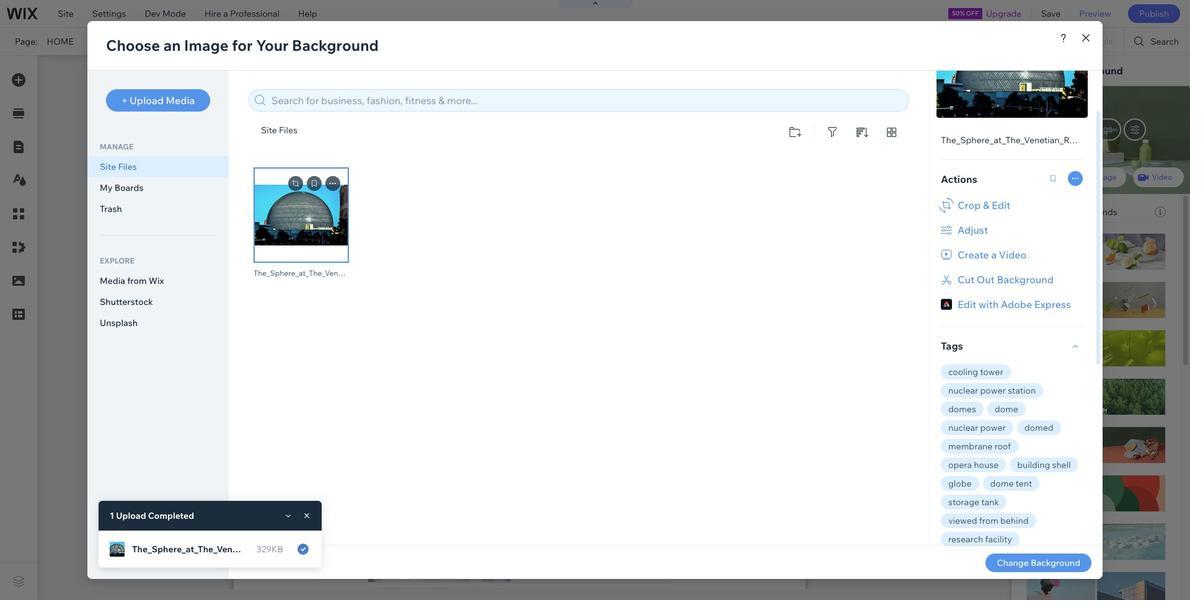 Task type: describe. For each thing, give the bounding box(es) containing it.
1 vertical spatial strip
[[1027, 203, 1047, 215]]

0 vertical spatial strip
[[1040, 65, 1064, 77]]

change for strip background
[[1117, 236, 1144, 246]]

your
[[369, 36, 387, 47]]

image
[[1095, 172, 1117, 182]]

connect
[[332, 36, 367, 47]]

change button for strip background
[[1109, 234, 1152, 249]]

quick edit
[[1027, 65, 1077, 77]]

https://www.wix.com/mysite connect your domain
[[213, 36, 420, 47]]

section: welcome
[[740, 73, 802, 83]]

0 vertical spatial background
[[1066, 65, 1124, 77]]

selected backgrounds
[[1027, 207, 1118, 218]]

dev
[[145, 8, 161, 19]]

off
[[967, 9, 979, 17]]

design for
[[1035, 304, 1096, 316]]

publish
[[1140, 8, 1170, 19]]

hire a professional
[[205, 8, 280, 19]]

50%
[[953, 9, 965, 17]]

https://www.wix.com/mysite
[[213, 36, 327, 47]]

0 vertical spatial settings
[[92, 8, 126, 19]]

50% off
[[953, 9, 979, 17]]

edit
[[1057, 65, 1077, 77]]

change button for section background
[[1109, 158, 1152, 172]]

preview
[[1080, 8, 1112, 19]]



Task type: vqa. For each thing, say whether or not it's contained in the screenshot.
this on the bottom left of the page
no



Task type: locate. For each thing, give the bounding box(es) containing it.
background down content
[[1060, 127, 1109, 138]]

0 horizontal spatial settings
[[92, 8, 126, 19]]

dev mode
[[145, 8, 186, 19]]

1 vertical spatial settings
[[1081, 124, 1113, 134]]

preview button
[[1071, 0, 1121, 27]]

mode
[[163, 8, 186, 19]]

2 change button from the top
[[1109, 234, 1152, 249]]

change
[[1117, 160, 1144, 169], [1117, 236, 1144, 246]]

change down backgrounds at the right of the page
[[1117, 236, 1144, 246]]

search button
[[1125, 28, 1191, 55]]

settings
[[92, 8, 126, 19], [1081, 124, 1113, 134]]

professional
[[230, 8, 280, 19]]

publish button
[[1129, 4, 1181, 23]]

quick
[[1027, 65, 1055, 77]]

upgrade
[[987, 8, 1022, 19]]

strip background
[[1040, 65, 1124, 77], [1027, 203, 1098, 215]]

save
[[1042, 8, 1061, 19]]

settings left dev
[[92, 8, 126, 19]]

strip
[[1040, 65, 1064, 77], [1027, 203, 1047, 215]]

a
[[223, 8, 228, 19]]

backgrounds
[[1065, 207, 1118, 218]]

change up image
[[1117, 160, 1144, 169]]

color
[[1038, 172, 1057, 182]]

background
[[1066, 65, 1124, 77], [1060, 127, 1109, 138], [1049, 203, 1098, 215]]

strip down color at the right of page
[[1027, 203, 1047, 215]]

0 vertical spatial change button
[[1109, 158, 1152, 172]]

welcome
[[770, 73, 802, 83]]

0 vertical spatial strip background
[[1040, 65, 1124, 77]]

domain
[[389, 36, 420, 47]]

change button
[[1109, 158, 1152, 172], [1109, 234, 1152, 249]]

0 vertical spatial change
[[1117, 160, 1144, 169]]

1 change from the top
[[1117, 160, 1144, 169]]

home
[[47, 36, 74, 47]]

1 vertical spatial change
[[1117, 236, 1144, 246]]

1 horizontal spatial settings
[[1081, 124, 1113, 134]]

change button down backgrounds at the right of the page
[[1109, 234, 1152, 249]]

design for life
[[1035, 304, 1119, 316]]

section background
[[1027, 127, 1109, 138]]

strip background down color at the right of page
[[1027, 203, 1098, 215]]

1 vertical spatial background
[[1060, 127, 1109, 138]]

section
[[1027, 127, 1058, 138]]

tools button
[[1066, 28, 1125, 55]]

tools
[[1092, 36, 1114, 47]]

title
[[1027, 280, 1045, 291]]

settings down content
[[1081, 124, 1113, 134]]

help
[[298, 8, 317, 19]]

background down the tools button
[[1066, 65, 1124, 77]]

site
[[58, 8, 74, 19]]

selected
[[1027, 207, 1063, 218]]

change button left video
[[1109, 158, 1152, 172]]

2 vertical spatial background
[[1049, 203, 1098, 215]]

1 vertical spatial strip background
[[1027, 203, 1098, 215]]

strip up content
[[1040, 65, 1064, 77]]

hire
[[205, 8, 222, 19]]

content
[[1050, 96, 1083, 108]]

strip background down the tools button
[[1040, 65, 1124, 77]]

2 change from the top
[[1117, 236, 1144, 246]]

save button
[[1032, 0, 1071, 27]]

1 vertical spatial change button
[[1109, 234, 1152, 249]]

section:
[[740, 73, 768, 83]]

change for section background
[[1117, 160, 1144, 169]]

life
[[1099, 304, 1119, 316]]

background down color at the right of page
[[1049, 203, 1098, 215]]

video
[[1153, 172, 1173, 182]]

search
[[1151, 36, 1180, 47]]

1 change button from the top
[[1109, 158, 1152, 172]]

layout
[[1142, 96, 1169, 108]]



